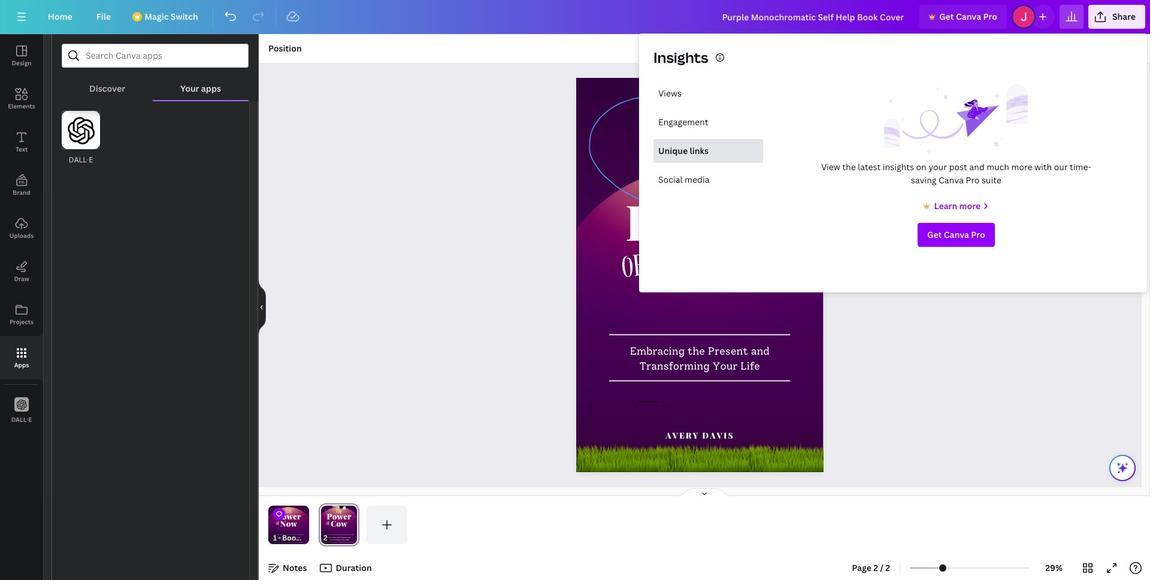 Task type: locate. For each thing, give the bounding box(es) containing it.
2 left /
[[874, 562, 878, 573]]

0 horizontal spatial dall·e
[[11, 415, 32, 423]]

page 2 / 2
[[852, 562, 890, 573]]

power cow
[[626, 188, 774, 299]]

0 horizontal spatial embracing the present and transforming your life
[[277, 536, 300, 541]]

transforming
[[640, 360, 710, 372], [279, 539, 290, 541]]

0 horizontal spatial power
[[277, 511, 301, 521]]

more inside view the latest insights on your post and much more with our time- saving canva pro suite
[[1012, 161, 1033, 173]]

1 horizontal spatial 2
[[886, 562, 890, 573]]

the
[[843, 161, 856, 173], [676, 170, 723, 223], [688, 345, 705, 358], [285, 508, 293, 516], [287, 536, 290, 539]]

elements
[[8, 102, 35, 110]]

Design title text field
[[713, 5, 915, 29]]

29%
[[1046, 562, 1063, 573]]

the inside of the
[[285, 508, 293, 516]]

1 vertical spatial canva
[[939, 174, 964, 186]]

1 vertical spatial embracing the present and transforming your life
[[277, 536, 300, 541]]

apps
[[14, 361, 29, 369]]

2 right /
[[886, 562, 890, 573]]

1 vertical spatial dall·e
[[11, 415, 32, 423]]

design
[[12, 59, 31, 67]]

home
[[48, 11, 72, 22]]

power
[[626, 188, 774, 253], [277, 511, 301, 521]]

0 vertical spatial and
[[970, 161, 985, 173]]

your apps
[[181, 83, 221, 94]]

1 vertical spatial of
[[276, 520, 281, 528]]

0 vertical spatial get canva pro button
[[920, 5, 1007, 29]]

pro
[[984, 11, 998, 22], [966, 174, 980, 186], [972, 229, 986, 240]]

1 horizontal spatial transforming
[[640, 360, 710, 372]]

discover
[[89, 83, 125, 94]]

transforming down now
[[279, 539, 290, 541]]

0 vertical spatial present
[[708, 345, 749, 358]]

1 vertical spatial pro
[[966, 174, 980, 186]]

your
[[181, 83, 199, 94], [713, 360, 738, 372], [291, 539, 295, 541]]

social
[[659, 174, 683, 185]]

1 vertical spatial get
[[928, 229, 942, 240]]

0 vertical spatial of
[[621, 243, 650, 295]]

on
[[916, 161, 927, 173]]

0 horizontal spatial more
[[960, 200, 981, 212]]

0 vertical spatial more
[[1012, 161, 1033, 173]]

1 vertical spatial more
[[960, 200, 981, 212]]

0 horizontal spatial present
[[290, 536, 297, 539]]

1 vertical spatial power
[[277, 511, 301, 521]]

views
[[659, 87, 682, 99]]

canva
[[956, 11, 982, 22], [939, 174, 964, 186], [944, 229, 970, 240]]

side panel tab list
[[0, 34, 43, 432]]

and
[[970, 161, 985, 173], [751, 345, 770, 358], [297, 536, 300, 539]]

more left "with"
[[1012, 161, 1033, 173]]

1 horizontal spatial of
[[621, 243, 650, 295]]

of for of
[[621, 243, 650, 295]]

0 vertical spatial life
[[741, 360, 760, 372]]

views button
[[654, 81, 763, 105]]

life
[[741, 360, 760, 372], [296, 539, 299, 541]]

29% button
[[1035, 558, 1074, 578]]

0 horizontal spatial of
[[276, 520, 281, 528]]

1 vertical spatial transforming
[[279, 539, 290, 541]]

switch
[[171, 11, 198, 22]]

post
[[949, 161, 968, 173]]

0 vertical spatial get
[[940, 11, 954, 22]]

unique
[[659, 145, 688, 156]]

0 vertical spatial embracing
[[630, 345, 685, 358]]

duration
[[336, 562, 372, 573]]

1 vertical spatial life
[[296, 539, 299, 541]]

1 2 from the left
[[874, 562, 878, 573]]

2
[[874, 562, 878, 573], [886, 562, 890, 573]]

with
[[1035, 161, 1052, 173]]

1 vertical spatial and
[[751, 345, 770, 358]]

0 vertical spatial canva
[[956, 11, 982, 22]]

1 horizontal spatial dall·e
[[69, 155, 93, 165]]

0 horizontal spatial embracing
[[277, 536, 286, 539]]

and inside view the latest insights on your post and much more with our time- saving canva pro suite
[[970, 161, 985, 173]]

0 horizontal spatial your
[[181, 83, 199, 94]]

dm serif display
[[639, 399, 659, 403]]

1 horizontal spatial and
[[751, 345, 770, 358]]

draw button
[[0, 250, 43, 293]]

0 vertical spatial embracing the present and transforming your life
[[630, 345, 770, 372]]

magic switch
[[145, 11, 198, 22]]

apps button
[[0, 336, 43, 379]]

main menu bar
[[0, 0, 1151, 34]]

magic switch button
[[125, 5, 208, 29]]

dall·e inside "button"
[[11, 415, 32, 423]]

dall·e
[[69, 155, 93, 165], [11, 415, 32, 423]]

1 vertical spatial embracing
[[277, 536, 286, 539]]

0 vertical spatial transforming
[[640, 360, 710, 372]]

embracing up display
[[630, 345, 685, 358]]

duration button
[[317, 558, 377, 578]]

1 vertical spatial get canva pro button
[[918, 223, 995, 247]]

dall·e button
[[0, 389, 43, 432]]

0 vertical spatial pro
[[984, 11, 998, 22]]

of
[[621, 243, 650, 295], [276, 520, 281, 528]]

more
[[1012, 161, 1033, 173], [960, 200, 981, 212]]

2 vertical spatial and
[[297, 536, 300, 539]]

1 horizontal spatial more
[[1012, 161, 1033, 173]]

get canva pro
[[940, 11, 998, 22], [928, 229, 986, 240]]

1 horizontal spatial life
[[741, 360, 760, 372]]

0 vertical spatial get canva pro
[[940, 11, 998, 22]]

present
[[708, 345, 749, 358], [290, 536, 297, 539]]

embracing down now
[[277, 536, 286, 539]]

power now
[[277, 511, 301, 529]]

embracing the present and transforming your life
[[630, 345, 770, 372], [277, 536, 300, 541]]

elements button
[[0, 77, 43, 120]]

0 vertical spatial dall·e
[[69, 155, 93, 165]]

2 vertical spatial your
[[291, 539, 295, 541]]

1 horizontal spatial power
[[626, 188, 774, 253]]

unique links button
[[654, 139, 763, 163]]

2 horizontal spatial and
[[970, 161, 985, 173]]

0 horizontal spatial and
[[297, 536, 300, 539]]

time-
[[1070, 161, 1092, 173]]

0 horizontal spatial life
[[296, 539, 299, 541]]

1 vertical spatial present
[[290, 536, 297, 539]]

view the latest insights on your post and much more with our time- saving canva pro suite
[[821, 161, 1092, 186]]

power down media
[[626, 188, 774, 253]]

get canva pro button
[[920, 5, 1007, 29], [918, 223, 995, 247]]

learn more button
[[921, 199, 992, 213]]

of inside of the
[[276, 520, 281, 528]]

pro inside view the latest insights on your post and much more with our time- saving canva pro suite
[[966, 174, 980, 186]]

0 vertical spatial power
[[626, 188, 774, 253]]

1 vertical spatial your
[[713, 360, 738, 372]]

1 horizontal spatial your
[[291, 539, 295, 541]]

more right learn
[[960, 200, 981, 212]]

transforming up display
[[640, 360, 710, 372]]

get canva pro button inside the main menu bar
[[920, 5, 1007, 29]]

power left page 2 image
[[277, 511, 301, 521]]

0 horizontal spatial 2
[[874, 562, 878, 573]]

suite
[[982, 174, 1002, 186]]

page
[[852, 562, 872, 573]]

serif
[[643, 399, 649, 403]]

links
[[690, 145, 709, 156]]

embracing
[[630, 345, 685, 358], [277, 536, 286, 539]]

Search Canva apps search field
[[86, 44, 225, 67]]

0 vertical spatial your
[[181, 83, 199, 94]]



Task type: vqa. For each thing, say whether or not it's contained in the screenshot.
post
yes



Task type: describe. For each thing, give the bounding box(es) containing it.
1 vertical spatial get canva pro
[[928, 229, 986, 240]]

more inside button
[[960, 200, 981, 212]]

uploads button
[[0, 207, 43, 250]]

social media
[[659, 174, 710, 185]]

page 2 / 2 button
[[847, 558, 895, 578]]

0 horizontal spatial transforming
[[279, 539, 290, 541]]

hide image
[[258, 278, 266, 336]]

get inside the main menu bar
[[940, 11, 954, 22]]

much
[[987, 161, 1010, 173]]

avery davis
[[666, 430, 735, 441]]

2 vertical spatial pro
[[972, 229, 986, 240]]

canva assistant image
[[1116, 461, 1130, 475]]

learn
[[934, 200, 958, 212]]

1 horizontal spatial present
[[708, 345, 749, 358]]

cow
[[649, 234, 751, 299]]

power for cow
[[626, 188, 774, 253]]

/
[[880, 562, 884, 573]]

avery
[[666, 430, 700, 441]]

position button
[[264, 39, 307, 58]]

2 vertical spatial canva
[[944, 229, 970, 240]]

notes
[[283, 562, 307, 573]]

dm
[[639, 399, 643, 403]]

hide pages image
[[676, 488, 733, 497]]

unique links
[[659, 145, 709, 156]]

your inside the your apps button
[[181, 83, 199, 94]]

now
[[280, 518, 297, 529]]

design button
[[0, 34, 43, 77]]

pro inside the main menu bar
[[984, 11, 998, 22]]

our
[[1054, 161, 1068, 173]]

draw
[[14, 274, 29, 283]]

brand button
[[0, 164, 43, 207]]

share
[[1113, 11, 1136, 22]]

uploads
[[9, 231, 34, 240]]

projects button
[[0, 293, 43, 336]]

2 2 from the left
[[886, 562, 890, 573]]

text
[[16, 145, 28, 153]]

canva inside view the latest insights on your post and much more with our time- saving canva pro suite
[[939, 174, 964, 186]]

1 horizontal spatial embracing the present and transforming your life
[[630, 345, 770, 372]]

apps
[[201, 83, 221, 94]]

saving
[[911, 174, 937, 186]]

get canva pro inside the main menu bar
[[940, 11, 998, 22]]

Page title text field
[[333, 532, 338, 544]]

engagement button
[[654, 110, 763, 134]]

file button
[[87, 5, 121, 29]]

insights
[[883, 161, 914, 173]]

magic
[[145, 11, 169, 22]]

file
[[96, 11, 111, 22]]

insights
[[654, 47, 709, 67]]

view
[[821, 161, 841, 173]]

power for now
[[277, 511, 301, 521]]

of the
[[276, 508, 293, 528]]

page 2 image
[[319, 506, 360, 544]]

learn more
[[934, 200, 981, 212]]

discover button
[[62, 68, 153, 100]]

the inside view the latest insights on your post and much more with our time- saving canva pro suite
[[843, 161, 856, 173]]

share button
[[1089, 5, 1146, 29]]

2 horizontal spatial your
[[713, 360, 738, 372]]

latest
[[858, 161, 881, 173]]

position
[[268, 43, 302, 54]]

notes button
[[264, 558, 312, 578]]

home link
[[38, 5, 82, 29]]

your apps button
[[153, 68, 249, 100]]

canva inside the main menu bar
[[956, 11, 982, 22]]

brand
[[13, 188, 30, 197]]

text button
[[0, 120, 43, 164]]

media
[[685, 174, 710, 185]]

of for of the
[[276, 520, 281, 528]]

davis
[[703, 430, 735, 441]]

display
[[650, 399, 659, 403]]

projects
[[10, 318, 34, 326]]

social media button
[[654, 168, 763, 192]]

1 horizontal spatial embracing
[[630, 345, 685, 358]]

engagement
[[659, 116, 709, 128]]

your
[[929, 161, 947, 173]]



